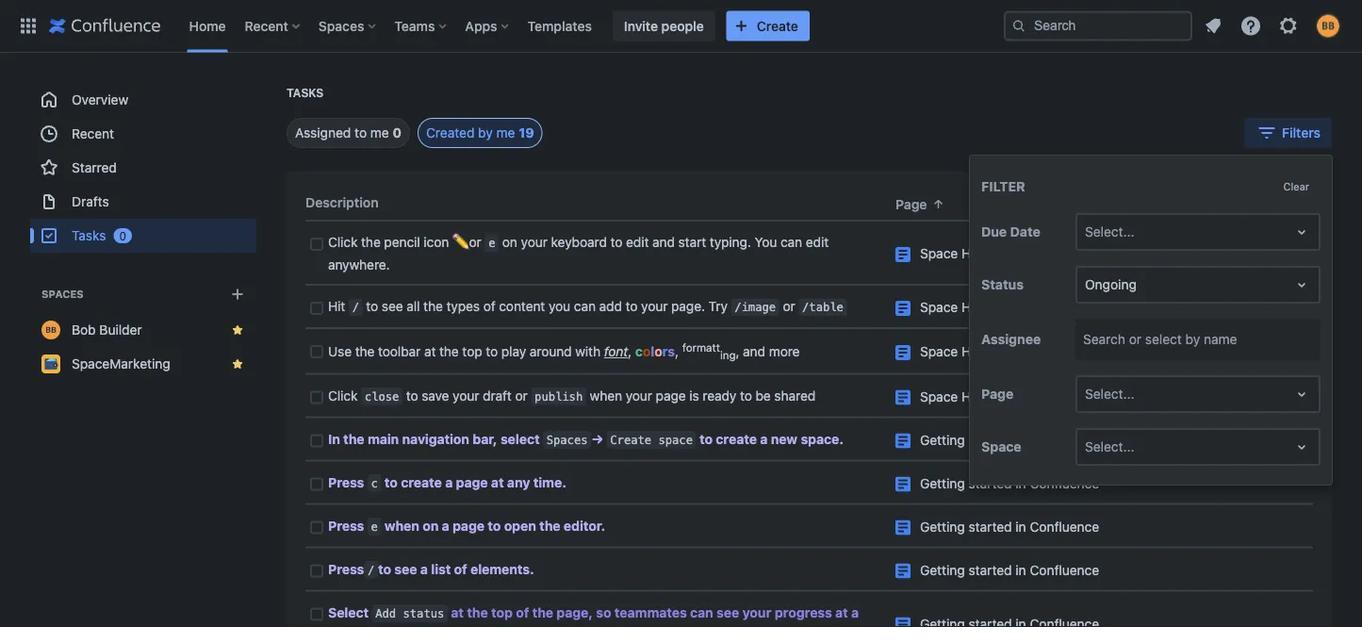 Task type: locate. For each thing, give the bounding box(es) containing it.
icon
[[424, 234, 449, 250]]

a down navigation
[[445, 474, 453, 490]]

3 getting started in confluence link from the top
[[920, 519, 1100, 534]]

2 horizontal spatial spaces
[[547, 433, 588, 446]]

tab list
[[264, 118, 543, 148]]

click for close
[[328, 388, 358, 403]]

space for ,
[[920, 344, 958, 360]]

see for a
[[395, 561, 417, 577]]

open image
[[1291, 221, 1314, 243], [1291, 436, 1314, 458]]

1 vertical spatial e
[[371, 520, 378, 533]]

select left name
[[1146, 332, 1182, 347]]

or right ✏️
[[469, 234, 482, 250]]

select
[[1146, 332, 1182, 347], [501, 431, 540, 446]]

0 vertical spatial can
[[781, 234, 803, 250]]

due up due date element
[[1227, 197, 1252, 212]]

e up press / to see a list of elements.
[[371, 520, 378, 533]]

1 vertical spatial page
[[982, 386, 1014, 402]]

and inside on your keyboard to edit and start typing. you can edit anywhere.
[[653, 234, 675, 250]]

tasks up assigned
[[287, 86, 324, 99]]

0 vertical spatial spaces
[[319, 18, 364, 33]]

recent inside dropdown button
[[245, 18, 288, 33]]

0 horizontal spatial by
[[478, 125, 493, 141]]

confluence for any
[[1030, 475, 1100, 491]]

me left 19
[[497, 125, 515, 141]]

3 page title icon image from the top
[[896, 345, 911, 360]]

ing
[[720, 349, 736, 362]]

0 vertical spatial c
[[635, 344, 643, 359]]

by right created
[[478, 125, 493, 141]]

click up anywhere.
[[328, 234, 358, 250]]

unstar this space image inside spacemarketing link
[[230, 356, 245, 372]]

teams
[[395, 18, 435, 33]]

unstar this space image inside 'bob builder' link
[[230, 323, 245, 338]]

1 vertical spatial /
[[368, 563, 375, 577]]

your
[[521, 234, 548, 250], [641, 298, 668, 314], [453, 388, 479, 403], [626, 388, 653, 403], [743, 604, 772, 620]]

0 vertical spatial due date
[[1227, 197, 1285, 212]]

1 select... from the top
[[1085, 224, 1135, 240]]

recent link
[[30, 117, 257, 151]]

to left play at the left bottom
[[486, 344, 498, 359]]

to down main
[[385, 474, 398, 490]]

3 space home from the top
[[920, 344, 998, 360]]

can right you at the left of page
[[574, 298, 596, 314]]

create
[[757, 18, 799, 33], [610, 433, 652, 446]]

to right add
[[626, 298, 638, 314]]

when
[[590, 388, 622, 403], [385, 518, 420, 533]]

to right space
[[700, 431, 713, 446]]

4 space home from the top
[[920, 388, 998, 404]]

page left is
[[656, 388, 686, 403]]

confluence image
[[49, 15, 161, 37], [49, 15, 161, 37]]

0 horizontal spatial edit
[[626, 234, 649, 250]]

1 , from the left
[[628, 344, 632, 359]]

1 vertical spatial by
[[1186, 332, 1201, 347]]

assigned to me 0
[[295, 125, 402, 141]]

0 vertical spatial create
[[716, 431, 757, 446]]

is
[[690, 388, 699, 403]]

2 space home from the top
[[920, 299, 998, 315]]

be
[[756, 388, 771, 403]]

0 horizontal spatial of
[[454, 561, 467, 577]]

/ up select add status
[[368, 563, 375, 577]]

0 vertical spatial see
[[382, 298, 403, 314]]

ongoing
[[1085, 277, 1137, 292]]

your left the page.
[[641, 298, 668, 314]]

create inside popup button
[[757, 18, 799, 33]]

by left name
[[1186, 332, 1201, 347]]

1 horizontal spatial select
[[1146, 332, 1182, 347]]

0 vertical spatial click
[[328, 234, 358, 250]]

me
[[371, 125, 389, 141], [497, 125, 515, 141]]

getting started in confluence
[[920, 432, 1100, 447], [920, 475, 1100, 491], [920, 519, 1100, 534], [920, 562, 1100, 578]]

tasks down 'drafts'
[[72, 228, 106, 243]]

help icon image
[[1240, 15, 1263, 37]]

o left r
[[643, 344, 651, 359]]

0 vertical spatial when
[[590, 388, 622, 403]]

by inside tab list
[[478, 125, 493, 141]]

started
[[969, 432, 1012, 447], [969, 475, 1012, 491], [969, 519, 1012, 534], [969, 562, 1012, 578]]

4 getting started in confluence link from the top
[[920, 562, 1100, 578]]

me right assigned
[[371, 125, 389, 141]]

2 unstar this space image from the top
[[230, 356, 245, 372]]

add
[[599, 298, 622, 314]]

to left save
[[406, 388, 418, 403]]

1 open image from the top
[[1291, 221, 1314, 243]]

1 horizontal spatial and
[[743, 344, 766, 359]]

1 space home link from the top
[[920, 246, 998, 261]]

or right search
[[1129, 332, 1142, 347]]

home link
[[183, 11, 232, 41]]

Search or select by name text field
[[1084, 330, 1087, 349]]

1 horizontal spatial 0
[[393, 125, 402, 141]]

in for elements.
[[1016, 562, 1027, 578]]

e
[[489, 236, 496, 250], [371, 520, 378, 533]]

select right bar,
[[501, 431, 540, 446]]

0 horizontal spatial date
[[1011, 224, 1041, 240]]

4 in from the top
[[1016, 562, 1027, 578]]

1 horizontal spatial create
[[716, 431, 757, 446]]

1 horizontal spatial me
[[497, 125, 515, 141]]

select
[[328, 604, 369, 620]]

started for open
[[969, 519, 1012, 534]]

c left l
[[635, 344, 643, 359]]

0 vertical spatial open image
[[1291, 274, 1314, 296]]

2 getting started in confluence from the top
[[920, 475, 1100, 491]]

at the top of the page, so teammates can see your progress at a glance.
[[328, 604, 862, 627]]

1 vertical spatial open image
[[1291, 383, 1314, 406]]

1 horizontal spatial ,
[[675, 344, 679, 359]]

filter
[[982, 178, 1026, 194]]

overview link
[[30, 83, 257, 117]]

shared
[[775, 388, 816, 403]]

2 vertical spatial can
[[690, 604, 714, 620]]

3 started from the top
[[969, 519, 1012, 534]]

see left all
[[382, 298, 403, 314]]

1 vertical spatial 0
[[119, 229, 126, 242]]

getting started in confluence link for elements.
[[920, 562, 1100, 578]]

0 vertical spatial press
[[328, 474, 364, 490]]

2 open image from the top
[[1291, 383, 1314, 406]]

when up →
[[590, 388, 622, 403]]

of inside the at the top of the page, so teammates can see your progress at a glance.
[[516, 604, 529, 620]]

0 horizontal spatial 0
[[119, 229, 126, 242]]

getting started in confluence for elements.
[[920, 562, 1100, 578]]

see inside the at the top of the page, so teammates can see your progress at a glance.
[[717, 604, 740, 620]]

1 vertical spatial open image
[[1291, 436, 1314, 458]]

0 horizontal spatial create
[[401, 474, 442, 490]]

2 getting started in confluence link from the top
[[920, 475, 1100, 491]]

2 confluence from the top
[[1030, 475, 1100, 491]]

tasks
[[287, 86, 324, 99], [72, 228, 106, 243]]

select... inside due date element
[[1085, 224, 1135, 240]]

more
[[769, 344, 800, 359]]

top down the elements.
[[491, 604, 513, 620]]

1 horizontal spatial edit
[[806, 234, 829, 250]]

or right the draft
[[515, 388, 528, 403]]

assignee
[[982, 332, 1041, 347]]

1 vertical spatial top
[[491, 604, 513, 620]]

1 horizontal spatial due
[[1227, 197, 1252, 212]]

3 press from the top
[[328, 561, 364, 577]]

unstar this space image
[[230, 323, 245, 338], [230, 356, 245, 372]]

space for when your page is ready to be shared
[[920, 388, 958, 404]]

0 horizontal spatial c
[[371, 476, 378, 490]]

when up press / to see a list of elements.
[[385, 518, 420, 533]]

elements.
[[471, 561, 534, 577]]

on
[[503, 234, 518, 250], [423, 518, 439, 533]]

0 vertical spatial of
[[484, 298, 496, 314]]

click
[[328, 234, 358, 250], [328, 388, 358, 403]]

3 , from the left
[[736, 344, 740, 359]]

0 horizontal spatial e
[[371, 520, 378, 533]]

select...
[[1085, 224, 1135, 240], [1085, 386, 1135, 402], [1085, 439, 1135, 455]]

of down the elements.
[[516, 604, 529, 620]]

0 vertical spatial recent
[[245, 18, 288, 33]]

2 getting from the top
[[920, 475, 965, 491]]

0 vertical spatial select...
[[1085, 224, 1135, 240]]

1 horizontal spatial o
[[655, 344, 663, 359]]

2 horizontal spatial ,
[[736, 344, 740, 359]]

save
[[422, 388, 449, 403]]

recent up starred at the left top
[[72, 126, 114, 141]]

1 press from the top
[[328, 474, 364, 490]]

see left progress on the bottom right of page
[[717, 604, 740, 620]]

press for to see a list of elements.
[[328, 561, 364, 577]]

0 horizontal spatial top
[[462, 344, 482, 359]]

, right r
[[675, 344, 679, 359]]

can inside on your keyboard to edit and start typing. you can edit anywhere.
[[781, 234, 803, 250]]

3 in from the top
[[1016, 519, 1027, 534]]

2 started from the top
[[969, 475, 1012, 491]]

1 unstar this space image from the top
[[230, 323, 245, 338]]

2 vertical spatial select...
[[1085, 439, 1135, 455]]

top inside the at the top of the page, so teammates can see your progress at a glance.
[[491, 604, 513, 620]]

and left 'start'
[[653, 234, 675, 250]]

o left s
[[655, 344, 663, 359]]

spaces left →
[[547, 433, 588, 446]]

1 horizontal spatial create
[[757, 18, 799, 33]]

clear
[[1284, 180, 1310, 192]]

spaces right "recent" dropdown button
[[319, 18, 364, 33]]

0 horizontal spatial when
[[385, 518, 420, 533]]

edit
[[626, 234, 649, 250], [806, 234, 829, 250]]

the right 'use'
[[355, 344, 375, 359]]

open image for space
[[1291, 436, 1314, 458]]

press for to create a page at any time.
[[328, 474, 364, 490]]

content
[[499, 298, 545, 314]]

1 horizontal spatial by
[[1186, 332, 1201, 347]]

filters
[[1283, 125, 1321, 141]]

drafts link
[[30, 185, 257, 219]]

getting started in confluence link
[[920, 432, 1100, 447], [920, 475, 1100, 491], [920, 519, 1100, 534], [920, 562, 1100, 578]]

at
[[424, 344, 436, 359], [491, 474, 504, 490], [451, 604, 464, 620], [836, 604, 848, 620]]

0 horizontal spatial due
[[982, 224, 1007, 240]]

0 vertical spatial e
[[489, 236, 496, 250]]

0 horizontal spatial o
[[643, 344, 651, 359]]

2 space home link from the top
[[920, 299, 998, 315]]

o
[[643, 344, 651, 359], [655, 344, 663, 359]]

space home
[[920, 246, 998, 261], [920, 299, 998, 315], [920, 344, 998, 360], [920, 388, 998, 404]]

in for open
[[1016, 519, 1027, 534]]

builder
[[99, 322, 142, 338]]

1 horizontal spatial c
[[635, 344, 643, 359]]

in for any
[[1016, 475, 1027, 491]]

0 vertical spatial open image
[[1291, 221, 1314, 243]]

1 vertical spatial press
[[328, 518, 364, 533]]

0 horizontal spatial on
[[423, 518, 439, 533]]

2 o from the left
[[655, 344, 663, 359]]

page left the 'ascending sorting icon page'
[[896, 197, 927, 212]]

your inside the at the top of the page, so teammates can see your progress at a glance.
[[743, 604, 772, 620]]

a for to see a list of elements.
[[420, 561, 428, 577]]

at right toolbar on the bottom left
[[424, 344, 436, 359]]

0 vertical spatial on
[[503, 234, 518, 250]]

can right teammates at the bottom
[[690, 604, 714, 620]]

the up save
[[440, 344, 459, 359]]

open image inside due date element
[[1291, 221, 1314, 243]]

1 me from the left
[[371, 125, 389, 141]]

2 horizontal spatial can
[[781, 234, 803, 250]]

1 space home from the top
[[920, 246, 998, 261]]

can inside the at the top of the page, so teammates can see your progress at a glance.
[[690, 604, 714, 620]]

your left progress on the bottom right of page
[[743, 604, 772, 620]]

0 left created
[[393, 125, 402, 141]]

0 horizontal spatial can
[[574, 298, 596, 314]]

0 vertical spatial unstar this space image
[[230, 323, 245, 338]]

to up select add status
[[378, 561, 391, 577]]

e right ✏️
[[489, 236, 496, 250]]

3 space home link from the top
[[920, 344, 998, 360]]

a down press c to create a page at any time. at bottom
[[442, 518, 450, 533]]

see for all
[[382, 298, 403, 314]]

c down main
[[371, 476, 378, 490]]

1 vertical spatial unstar this space image
[[230, 356, 245, 372]]

0 horizontal spatial /
[[352, 300, 359, 314]]

open image
[[1291, 274, 1314, 296], [1291, 383, 1314, 406]]

2 select... from the top
[[1085, 386, 1135, 402]]

create down navigation
[[401, 474, 442, 490]]

→
[[591, 431, 604, 446]]

0 vertical spatial page
[[656, 388, 686, 403]]

global element
[[11, 0, 1004, 52]]

1 horizontal spatial date
[[1255, 197, 1285, 212]]

1 vertical spatial create
[[401, 474, 442, 490]]

create a space image
[[226, 283, 249, 306]]

0 horizontal spatial and
[[653, 234, 675, 250]]

getting started in confluence link for open
[[920, 519, 1100, 534]]

, left l
[[628, 344, 632, 359]]

0 vertical spatial page
[[896, 197, 927, 212]]

2 click from the top
[[328, 388, 358, 403]]

1 horizontal spatial spaces
[[319, 18, 364, 33]]

1 horizontal spatial /
[[368, 563, 375, 577]]

1 vertical spatial create
[[610, 433, 652, 446]]

1 vertical spatial date
[[1011, 224, 1041, 240]]

time.
[[534, 474, 567, 490]]

0 horizontal spatial spaces
[[41, 288, 84, 300]]

0 horizontal spatial select
[[501, 431, 540, 446]]

s
[[668, 344, 675, 359]]

0 horizontal spatial create
[[610, 433, 652, 446]]

2 vertical spatial page
[[453, 518, 485, 533]]

2 in from the top
[[1016, 475, 1027, 491]]

a right progress on the bottom right of page
[[852, 604, 859, 620]]

confluence for open
[[1030, 519, 1100, 534]]

home for to save your draft or
[[962, 388, 998, 404]]

getting
[[920, 432, 965, 447], [920, 475, 965, 491], [920, 519, 965, 534], [920, 562, 965, 578]]

space home link
[[920, 246, 998, 261], [920, 299, 998, 315], [920, 344, 998, 360], [920, 388, 998, 404]]

date down filter
[[1011, 224, 1041, 240]]

unstar this space image for spacemarketing
[[230, 356, 245, 372]]

to right hit
[[366, 298, 378, 314]]

can
[[781, 234, 803, 250], [574, 298, 596, 314], [690, 604, 714, 620]]

4 getting started in confluence from the top
[[920, 562, 1100, 578]]

in
[[1016, 432, 1027, 447], [1016, 475, 1027, 491], [1016, 519, 1027, 534], [1016, 562, 1027, 578]]

name
[[1204, 332, 1238, 347]]

press / to see a list of elements.
[[328, 561, 534, 577]]

due down filter
[[982, 224, 1007, 240]]

1 vertical spatial click
[[328, 388, 358, 403]]

to inside tab list
[[355, 125, 367, 141]]

to left be
[[740, 388, 752, 403]]

to inside use the toolbar at the top to play around with font , c o l o r s , formatt ing , and more
[[486, 344, 498, 359]]

top left play at the left bottom
[[462, 344, 482, 359]]

edit right you
[[806, 234, 829, 250]]

status element
[[1076, 266, 1321, 304]]

2 press from the top
[[328, 518, 364, 533]]

1 horizontal spatial of
[[484, 298, 496, 314]]

your left keyboard
[[521, 234, 548, 250]]

create button
[[727, 11, 810, 41]]

1 horizontal spatial recent
[[245, 18, 288, 33]]

1 open image from the top
[[1291, 274, 1314, 296]]

1 vertical spatial when
[[385, 518, 420, 533]]

see left the list
[[395, 561, 417, 577]]

open image for ongoing
[[1291, 274, 1314, 296]]

spaces up bob
[[41, 288, 84, 300]]

create inside in the main navigation bar, select spaces → create space to create a new space.
[[610, 433, 652, 446]]

to right assigned
[[355, 125, 367, 141]]

/ inside press / to see a list of elements.
[[368, 563, 375, 577]]

4 confluence from the top
[[1030, 562, 1100, 578]]

date down clear
[[1255, 197, 1285, 212]]

0 vertical spatial due
[[1227, 197, 1252, 212]]

to
[[355, 125, 367, 141], [611, 234, 623, 250], [366, 298, 378, 314], [626, 298, 638, 314], [486, 344, 498, 359], [406, 388, 418, 403], [740, 388, 752, 403], [700, 431, 713, 446], [385, 474, 398, 490], [488, 518, 501, 533], [378, 561, 391, 577]]

0 horizontal spatial due date
[[982, 224, 1041, 240]]

open image inside status element
[[1291, 274, 1314, 296]]

and right ing
[[743, 344, 766, 359]]

notification icon image
[[1202, 15, 1225, 37]]

at left the any
[[491, 474, 504, 490]]

page up the press e when on a page to open the editor.
[[456, 474, 488, 490]]

1 vertical spatial due
[[982, 224, 1007, 240]]

0 vertical spatial and
[[653, 234, 675, 250]]

3 select... from the top
[[1085, 439, 1135, 455]]

starred
[[72, 160, 117, 175]]

spaces inside spaces popup button
[[319, 18, 364, 33]]

2 edit from the left
[[806, 234, 829, 250]]

top
[[462, 344, 482, 359], [491, 604, 513, 620]]

/ right hit
[[352, 300, 359, 314]]

page down assignee on the right bottom
[[982, 386, 1014, 402]]

click left close
[[328, 388, 358, 403]]

4 getting from the top
[[920, 562, 965, 578]]

0 vertical spatial /
[[352, 300, 359, 314]]

page down press c to create a page at any time. at bottom
[[453, 518, 485, 533]]

due date down clear
[[1227, 197, 1285, 212]]

3 confluence from the top
[[1030, 519, 1100, 534]]

on right ✏️
[[503, 234, 518, 250]]

space home link for when your page is ready to be shared
[[920, 388, 998, 404]]

due date down filter
[[982, 224, 1041, 240]]

edit left 'start'
[[626, 234, 649, 250]]

status
[[982, 277, 1024, 292]]

getting for elements.
[[920, 562, 965, 578]]

0 horizontal spatial recent
[[72, 126, 114, 141]]

1 horizontal spatial can
[[690, 604, 714, 620]]

your right save
[[453, 388, 479, 403]]

of right the list
[[454, 561, 467, 577]]

4 space home link from the top
[[920, 388, 998, 404]]

1 o from the left
[[643, 344, 651, 359]]

open
[[504, 518, 536, 533]]

1 horizontal spatial top
[[491, 604, 513, 620]]

on up press / to see a list of elements.
[[423, 518, 439, 533]]

to right keyboard
[[611, 234, 623, 250]]

2 vertical spatial of
[[516, 604, 529, 620]]

2 open image from the top
[[1291, 436, 1314, 458]]

group
[[30, 83, 257, 253]]

/ inside hit / to see all the types of content you can add to your page. try /image or /table
[[352, 300, 359, 314]]

getting started in confluence for any
[[920, 475, 1100, 491]]

banner
[[0, 0, 1363, 53]]

apps button
[[460, 11, 516, 41]]

search
[[1084, 332, 1126, 347]]

page
[[896, 197, 927, 212], [982, 386, 1014, 402]]

4 page title icon image from the top
[[896, 390, 911, 405]]

main
[[368, 431, 399, 446]]

on inside on your keyboard to edit and start typing. you can edit anywhere.
[[503, 234, 518, 250]]

1 vertical spatial select...
[[1085, 386, 1135, 402]]

page title icon image
[[896, 247, 911, 262], [896, 301, 911, 316], [896, 345, 911, 360], [896, 390, 911, 405], [896, 433, 911, 448], [896, 477, 911, 492], [896, 520, 911, 535], [896, 563, 911, 579], [896, 617, 911, 627]]

getting for open
[[920, 519, 965, 534]]

4 started from the top
[[969, 562, 1012, 578]]

bar,
[[473, 431, 498, 446]]

press e when on a page to open the editor.
[[328, 518, 606, 533]]

of right types
[[484, 298, 496, 314]]

spaces
[[319, 18, 364, 33], [41, 288, 84, 300], [547, 433, 588, 446]]

the right all
[[424, 298, 443, 314]]

can right you
[[781, 234, 803, 250]]

/
[[352, 300, 359, 314], [368, 563, 375, 577]]

spaces button
[[313, 11, 383, 41]]

recent
[[245, 18, 288, 33], [72, 126, 114, 141]]

a left the list
[[420, 561, 428, 577]]

appswitcher icon image
[[17, 15, 40, 37]]

2 me from the left
[[497, 125, 515, 141]]

create down ready
[[716, 431, 757, 446]]

3 getting started in confluence from the top
[[920, 519, 1100, 534]]

1 vertical spatial tasks
[[72, 228, 106, 243]]

home for ,
[[962, 344, 998, 360]]

0 horizontal spatial ,
[[628, 344, 632, 359]]

with
[[575, 344, 601, 359]]

1 vertical spatial and
[[743, 344, 766, 359]]

, right formatt
[[736, 344, 740, 359]]

due date
[[1227, 197, 1285, 212], [982, 224, 1041, 240]]

overview
[[72, 92, 128, 108]]

recent right home link
[[245, 18, 288, 33]]

0 down drafts 'link'
[[119, 229, 126, 242]]

3 getting from the top
[[920, 519, 965, 534]]

page
[[656, 388, 686, 403], [456, 474, 488, 490], [453, 518, 485, 533]]

1 click from the top
[[328, 234, 358, 250]]

me for to
[[371, 125, 389, 141]]

you
[[549, 298, 571, 314]]



Task type: vqa. For each thing, say whether or not it's contained in the screenshot.


Task type: describe. For each thing, give the bounding box(es) containing it.
0 horizontal spatial tasks
[[72, 228, 106, 243]]

page for the
[[453, 518, 485, 533]]

started for any
[[969, 475, 1012, 491]]

2 page title icon image from the top
[[896, 301, 911, 316]]

0 vertical spatial date
[[1255, 197, 1285, 212]]

in the main navigation bar, select spaces → create space to create a new space.
[[328, 431, 844, 446]]

spaces inside in the main navigation bar, select spaces → create space to create a new space.
[[547, 433, 588, 446]]

top inside use the toolbar at the top to play around with font , c o l o r s , formatt ing , and more
[[462, 344, 482, 359]]

1 vertical spatial select
[[501, 431, 540, 446]]

invite people
[[624, 18, 704, 33]]

e inside the press e when on a page to open the editor.
[[371, 520, 378, 533]]

19
[[519, 125, 534, 141]]

play
[[502, 344, 526, 359]]

home inside global element
[[189, 18, 226, 33]]

9 page title icon image from the top
[[896, 617, 911, 627]]

or right /image
[[783, 298, 796, 314]]

close
[[365, 389, 399, 403]]

/ for hit
[[352, 300, 359, 314]]

starred link
[[30, 151, 257, 185]]

ascending sorting icon page image
[[931, 197, 946, 212]]

group containing overview
[[30, 83, 257, 253]]

invite people button
[[613, 11, 715, 41]]

publish
[[535, 389, 583, 403]]

templates
[[528, 18, 592, 33]]

a left new
[[760, 431, 768, 446]]

space home link for or
[[920, 299, 998, 315]]

open image for due date
[[1291, 221, 1314, 243]]

new
[[771, 431, 798, 446]]

tab list containing assigned to me
[[264, 118, 543, 148]]

teammates
[[615, 604, 687, 620]]

all
[[407, 298, 420, 314]]

the left page,
[[532, 604, 554, 620]]

e inside click the pencil icon ✏️ or e
[[489, 236, 496, 250]]

at right progress on the bottom right of page
[[836, 604, 848, 620]]

space home for when your page is ready to be shared
[[920, 388, 998, 404]]

list
[[431, 561, 451, 577]]

select add status
[[328, 604, 444, 620]]

created
[[426, 125, 475, 141]]

✏️
[[453, 234, 466, 250]]

press c to create a page at any time.
[[328, 474, 567, 490]]

at right "status"
[[451, 604, 464, 620]]

the up anywhere.
[[361, 234, 381, 250]]

space home link for ,
[[920, 344, 998, 360]]

1 vertical spatial due date
[[982, 224, 1041, 240]]

press for when on a page to open the editor.
[[328, 518, 364, 533]]

a inside the at the top of the page, so teammates can see your progress at a glance.
[[852, 604, 859, 620]]

1 in from the top
[[1016, 432, 1027, 447]]

1 horizontal spatial page
[[982, 386, 1014, 402]]

progress
[[775, 604, 832, 620]]

1 started from the top
[[969, 432, 1012, 447]]

1 horizontal spatial when
[[590, 388, 622, 403]]

so
[[596, 604, 612, 620]]

apps
[[465, 18, 497, 33]]

spacemarketing
[[72, 356, 170, 372]]

c inside press c to create a page at any time.
[[371, 476, 378, 490]]

page for time.
[[456, 474, 488, 490]]

at inside use the toolbar at the top to play around with font , c o l o r s , formatt ing , and more
[[424, 344, 436, 359]]

/table
[[803, 300, 844, 314]]

templates link
[[522, 11, 598, 41]]

editor.
[[564, 518, 606, 533]]

7 page title icon image from the top
[[896, 520, 911, 535]]

getting started in confluence for open
[[920, 519, 1100, 534]]

settings icon image
[[1278, 15, 1300, 37]]

8 page title icon image from the top
[[896, 563, 911, 579]]

the right open
[[540, 518, 561, 533]]

drafts
[[72, 194, 109, 209]]

pencil
[[384, 234, 420, 250]]

1 vertical spatial on
[[423, 518, 439, 533]]

bob builder
[[72, 322, 142, 338]]

space for or
[[920, 299, 958, 315]]

1 getting started in confluence link from the top
[[920, 432, 1100, 447]]

a for to create a page at any time.
[[445, 474, 453, 490]]

toolbar
[[378, 344, 421, 359]]

status
[[403, 606, 444, 620]]

use
[[328, 344, 352, 359]]

bob builder link
[[30, 313, 257, 347]]

hit / to see all the types of content you can add to your page. try /image or /table
[[328, 298, 844, 314]]

search image
[[1012, 18, 1027, 33]]

0 vertical spatial 0
[[393, 125, 402, 141]]

your down l
[[626, 388, 653, 403]]

confluence for elements.
[[1030, 562, 1100, 578]]

click the pencil icon ✏️ or e
[[328, 234, 496, 250]]

1 horizontal spatial due date
[[1227, 197, 1285, 212]]

unstar this space image for bob builder
[[230, 323, 245, 338]]

select... for page
[[1085, 386, 1135, 402]]

draft
[[483, 388, 512, 403]]

0 vertical spatial select
[[1146, 332, 1182, 347]]

due date element
[[1076, 213, 1321, 251]]

getting started in confluence link for any
[[920, 475, 1100, 491]]

1 getting started in confluence from the top
[[920, 432, 1100, 447]]

click close to save your draft or publish when your page is ready to be shared
[[328, 388, 816, 403]]

open image for select...
[[1291, 383, 1314, 406]]

try
[[709, 298, 728, 314]]

clear button
[[1273, 174, 1321, 198]]

use the toolbar at the top to play around with font , c o l o r s , formatt ing , and more
[[328, 341, 800, 362]]

6 page title icon image from the top
[[896, 477, 911, 492]]

1 vertical spatial spaces
[[41, 288, 84, 300]]

teams button
[[389, 11, 454, 41]]

ready
[[703, 388, 737, 403]]

to left open
[[488, 518, 501, 533]]

a for when on a page to open the editor.
[[442, 518, 450, 533]]

formatt
[[682, 341, 720, 354]]

keyboard
[[551, 234, 607, 250]]

assigned
[[295, 125, 351, 141]]

your inside on your keyboard to edit and start typing. you can edit anywhere.
[[521, 234, 548, 250]]

1 horizontal spatial tasks
[[287, 86, 324, 99]]

recent button
[[239, 11, 307, 41]]

navigation
[[402, 431, 470, 446]]

0 horizontal spatial page
[[896, 197, 927, 212]]

people
[[662, 18, 704, 33]]

me for by
[[497, 125, 515, 141]]

space home for ,
[[920, 344, 998, 360]]

the down the elements.
[[467, 604, 488, 620]]

l
[[651, 344, 655, 359]]

created by me 19
[[426, 125, 534, 141]]

banner containing home
[[0, 0, 1363, 53]]

/image
[[735, 300, 776, 314]]

search or select by name
[[1084, 332, 1238, 347]]

1 page title icon image from the top
[[896, 247, 911, 262]]

and inside use the toolbar at the top to play around with font , c o l o r s , formatt ing , and more
[[743, 344, 766, 359]]

select... for due date
[[1085, 224, 1135, 240]]

start
[[679, 234, 706, 250]]

filters button
[[1245, 118, 1332, 148]]

invite
[[624, 18, 658, 33]]

page.
[[671, 298, 705, 314]]

on your keyboard to edit and start typing. you can edit anywhere.
[[328, 234, 833, 273]]

select... for space
[[1085, 439, 1135, 455]]

in
[[328, 431, 340, 446]]

any
[[507, 474, 530, 490]]

1 getting from the top
[[920, 432, 965, 447]]

bob
[[72, 322, 96, 338]]

space
[[659, 433, 693, 446]]

anywhere.
[[328, 257, 390, 273]]

page,
[[557, 604, 593, 620]]

font
[[604, 344, 628, 359]]

2 , from the left
[[675, 344, 679, 359]]

Search field
[[1004, 11, 1193, 41]]

click for the
[[328, 234, 358, 250]]

home for to see all the types of content you can add to your page. try
[[962, 299, 998, 315]]

space home for or
[[920, 299, 998, 315]]

/ for press
[[368, 563, 375, 577]]

hit
[[328, 298, 345, 314]]

space.
[[801, 431, 844, 446]]

typing.
[[710, 234, 751, 250]]

1 vertical spatial of
[[454, 561, 467, 577]]

types
[[447, 298, 480, 314]]

started for elements.
[[969, 562, 1012, 578]]

1 vertical spatial recent
[[72, 126, 114, 141]]

home for on your keyboard to edit and start typing. you can edit anywhere.
[[962, 246, 998, 261]]

getting for any
[[920, 475, 965, 491]]

to inside on your keyboard to edit and start typing. you can edit anywhere.
[[611, 234, 623, 250]]

description
[[306, 195, 379, 210]]

5 page title icon image from the top
[[896, 433, 911, 448]]

1 confluence from the top
[[1030, 432, 1100, 447]]

spacemarketing link
[[30, 347, 257, 381]]

around
[[530, 344, 572, 359]]

the right in
[[343, 431, 365, 446]]

1 edit from the left
[[626, 234, 649, 250]]

c inside use the toolbar at the top to play around with font , c o l o r s , formatt ing , and more
[[635, 344, 643, 359]]



